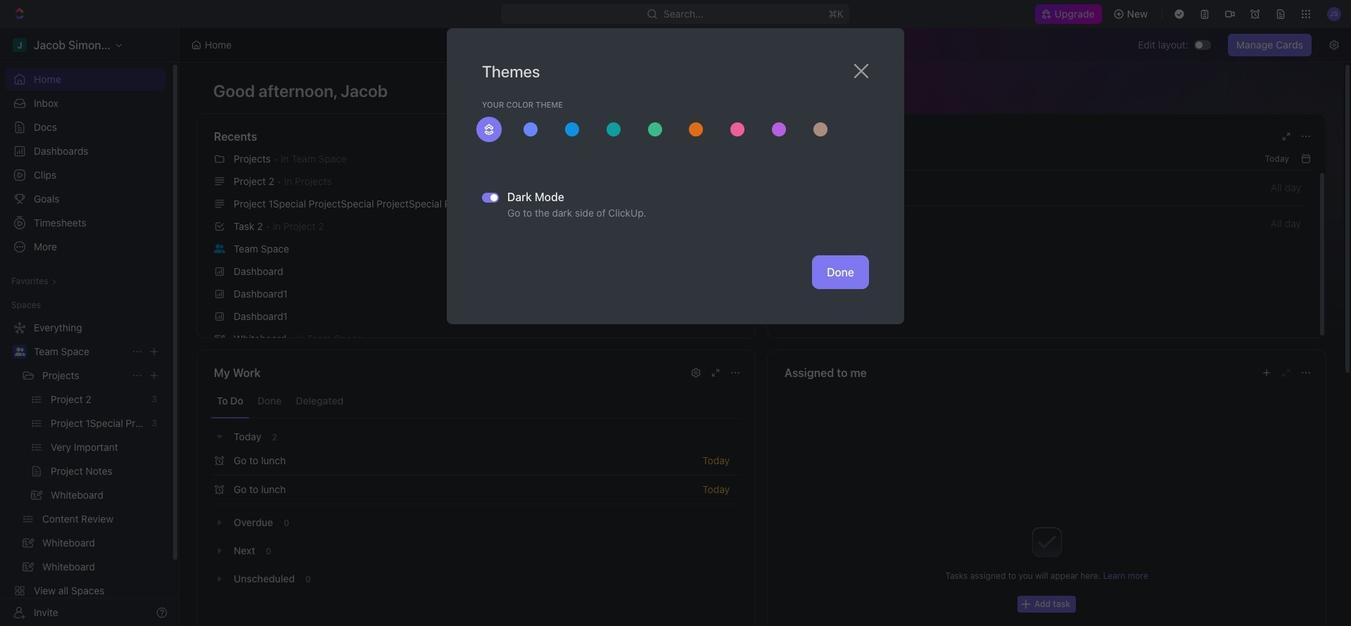 Task type: locate. For each thing, give the bounding box(es) containing it.
tab list
[[211, 384, 741, 419]]

sidebar navigation
[[0, 28, 180, 627]]

dialog
[[447, 28, 905, 325]]

tree
[[6, 317, 165, 627]]

tree inside 'sidebar' navigation
[[6, 317, 165, 627]]

user group image
[[214, 244, 225, 253]]



Task type: vqa. For each thing, say whether or not it's contained in the screenshot.
the and in Choose from a library of Automations or create your own to automate manual and repetitive tasks. Learn more
no



Task type: describe. For each thing, give the bounding box(es) containing it.
user group image
[[14, 348, 25, 356]]



